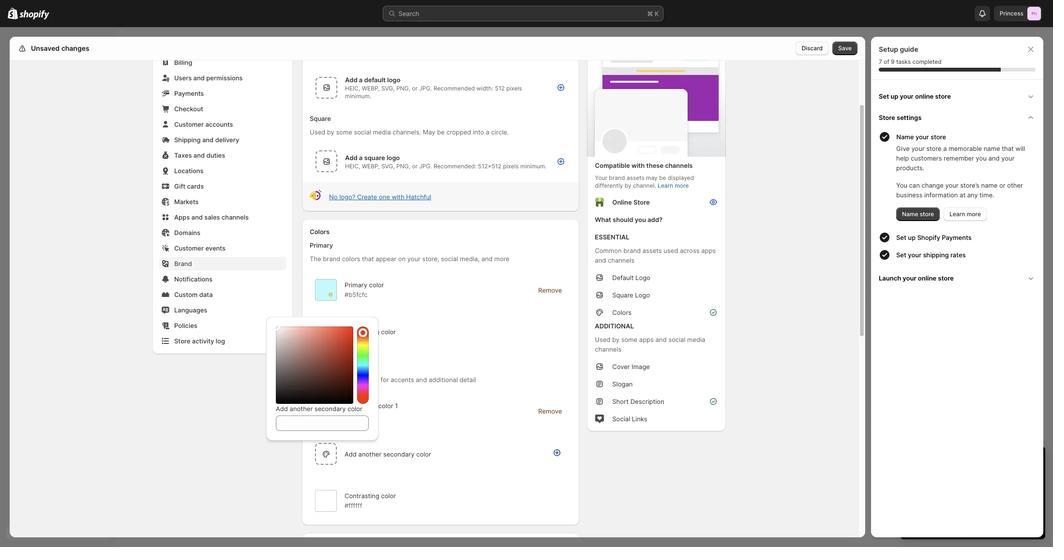 Task type: vqa. For each thing, say whether or not it's contained in the screenshot.
dialog
no



Task type: locate. For each thing, give the bounding box(es) containing it.
1 png, from the top
[[396, 85, 410, 92]]

primary for primary
[[310, 242, 333, 249]]

brand for your
[[609, 174, 625, 182]]

1 heic, from the top
[[345, 85, 360, 92]]

some for social
[[336, 128, 352, 136]]

color inside secondary color 1 #a01aaf
[[379, 402, 393, 410]]

svg, for square
[[381, 162, 395, 170]]

your up information
[[946, 182, 959, 189]]

online down set your shipping rates on the top right of the page
[[918, 275, 937, 282]]

colors up additional on the right bottom
[[613, 309, 632, 317]]

512
[[495, 85, 505, 92]]

should
[[613, 216, 634, 224]]

give
[[897, 145, 910, 153]]

channels up domains link
[[222, 214, 249, 221]]

assets up 'channel.'
[[627, 174, 645, 182]]

0 vertical spatial that
[[1002, 145, 1014, 153]]

that left will
[[1002, 145, 1014, 153]]

your right launch
[[903, 275, 917, 282]]

jpg. inside add a default logo heic, webp, svg, png, or jpg. recommended width: 512 pixels minimum.
[[419, 85, 432, 92]]

remove button
[[533, 283, 568, 297], [533, 404, 568, 418]]

2 jpg. from the top
[[419, 162, 432, 170]]

logo
[[636, 274, 651, 282], [635, 291, 650, 299]]

add left 'default'
[[345, 76, 358, 84]]

add another secondary color down secondary color 1 #a01aaf
[[345, 450, 431, 458]]

or
[[412, 85, 418, 92], [412, 162, 418, 170], [1000, 182, 1006, 189]]

another up add another secondary color text box
[[290, 405, 313, 413]]

png, up channels.
[[396, 85, 410, 92]]

learn more link down the at
[[944, 208, 987, 221]]

1 vertical spatial secondary
[[383, 450, 415, 458]]

minimum. down 'default'
[[345, 92, 371, 100]]

name for and
[[984, 145, 1000, 153]]

a up remember
[[944, 145, 947, 153]]

another inside 'settings' dialog
[[359, 450, 382, 458]]

brand inside the your brand assets may be displayed differently by channel.
[[609, 174, 625, 182]]

2 vertical spatial set
[[897, 251, 907, 259]]

0 vertical spatial webp,
[[362, 85, 380, 92]]

shopify image
[[8, 8, 18, 19], [19, 10, 49, 20]]

pixels right 512
[[507, 85, 522, 92]]

remove for secondary color 1
[[538, 407, 562, 415]]

contrasting
[[345, 328, 379, 336], [345, 492, 379, 500]]

used inside the common brand assets used across apps and channels
[[664, 247, 678, 255]]

used left across
[[664, 247, 678, 255]]

0 vertical spatial remove
[[538, 286, 562, 294]]

1 vertical spatial remove
[[538, 407, 562, 415]]

be
[[437, 128, 445, 136], [659, 174, 666, 182]]

1 vertical spatial brand
[[624, 247, 641, 255]]

svg, inside add a default logo heic, webp, svg, png, or jpg. recommended width: 512 pixels minimum.
[[381, 85, 395, 92]]

users
[[174, 74, 192, 82]]

you down memorable
[[976, 154, 987, 162]]

svg, inside add a square logo heic, webp, svg, png, or jpg. recommended: 512×512 pixels minimum.
[[381, 162, 395, 170]]

name store
[[902, 211, 934, 218]]

store inside button
[[879, 114, 896, 122]]

square for square
[[310, 115, 331, 122]]

name
[[984, 145, 1000, 153], [982, 182, 998, 189]]

webp, down 'default'
[[362, 85, 380, 92]]

logo right 'default'
[[387, 76, 401, 84]]

2 contrasting from the top
[[345, 492, 379, 500]]

store
[[936, 92, 951, 100], [931, 133, 946, 141], [927, 145, 942, 153], [920, 211, 934, 218], [938, 275, 954, 282]]

online store
[[613, 198, 650, 206]]

up up "store settings"
[[891, 92, 899, 100]]

0 horizontal spatial learn
[[658, 182, 673, 189]]

2 horizontal spatial more
[[967, 211, 981, 218]]

billing link
[[159, 56, 287, 69]]

a left square
[[359, 154, 363, 161]]

1 vertical spatial set
[[897, 234, 907, 242]]

set up "store settings"
[[879, 92, 889, 100]]

name your store button
[[897, 128, 1040, 144]]

your left shipping
[[908, 251, 922, 259]]

shipping and delivery link
[[159, 133, 287, 147]]

1 vertical spatial used
[[364, 376, 379, 384]]

channels up cover
[[595, 346, 622, 353]]

set up your online store button
[[875, 86, 1040, 107]]

1 horizontal spatial payments
[[942, 234, 972, 242]]

1 vertical spatial or
[[412, 162, 418, 170]]

name
[[897, 133, 914, 141], [902, 211, 919, 218]]

0 vertical spatial more
[[675, 182, 689, 189]]

1 remove from the top
[[538, 286, 562, 294]]

settings
[[29, 44, 56, 52]]

0 horizontal spatial by
[[327, 128, 334, 136]]

integrated channel icon image
[[595, 198, 605, 207]]

your inside button
[[908, 251, 922, 259]]

1 horizontal spatial learn more
[[950, 211, 981, 218]]

contrasting inside contrasting color #f7d158
[[345, 328, 379, 336]]

minimum. inside add a square logo heic, webp, svg, png, or jpg. recommended: 512×512 pixels minimum.
[[521, 162, 547, 170]]

0 vertical spatial up
[[891, 92, 899, 100]]

2 vertical spatial social
[[669, 336, 686, 344]]

channel.
[[633, 182, 656, 189]]

your brand assets may be displayed differently by channel.
[[595, 174, 694, 189]]

add left square
[[345, 154, 358, 161]]

essential
[[595, 233, 630, 241]]

save button
[[833, 42, 858, 55]]

brand up the 'differently'
[[609, 174, 625, 182]]

0 horizontal spatial payments
[[174, 90, 204, 97]]

with right one
[[392, 193, 405, 201]]

0 vertical spatial brand
[[609, 174, 625, 182]]

colors right supporting
[[345, 376, 363, 384]]

by for apps
[[612, 336, 620, 344]]

no logo? create one with hatchful link
[[329, 193, 431, 201]]

set inside set up shopify payments button
[[897, 234, 907, 242]]

set inside set up your online store button
[[879, 92, 889, 100]]

used left the "for"
[[364, 376, 379, 384]]

more inside name your store element
[[967, 211, 981, 218]]

name up the time.
[[982, 182, 998, 189]]

0 vertical spatial minimum.
[[345, 92, 371, 100]]

brand for the
[[323, 255, 340, 263]]

logo inside add a square logo heic, webp, svg, png, or jpg. recommended: 512×512 pixels minimum.
[[387, 154, 400, 161]]

1 vertical spatial remove button
[[533, 404, 568, 418]]

1 horizontal spatial secondary
[[345, 402, 377, 410]]

customer down domains
[[174, 244, 204, 252]]

assets down add?
[[643, 247, 662, 255]]

contrasting up #ffffff
[[345, 492, 379, 500]]

across
[[680, 247, 700, 255]]

colors up primary color #b5fcfc
[[342, 255, 360, 263]]

webp, inside add a square logo heic, webp, svg, png, or jpg. recommended: 512×512 pixels minimum.
[[362, 162, 380, 170]]

brand right "common"
[[624, 247, 641, 255]]

primary inside primary color #b5fcfc
[[345, 281, 368, 289]]

colors
[[342, 255, 360, 263], [345, 376, 363, 384]]

apps inside used by some apps and social media channels
[[639, 336, 654, 344]]

store down policies
[[174, 337, 190, 345]]

1 vertical spatial learn
[[950, 211, 966, 218]]

0 vertical spatial primary
[[310, 242, 333, 249]]

used inside used by some apps and social media channels
[[595, 336, 611, 344]]

your inside 'settings' dialog
[[408, 255, 421, 263]]

9
[[891, 58, 895, 65]]

jpg. left recommended
[[419, 85, 432, 92]]

sales
[[204, 214, 220, 221]]

payments up checkout
[[174, 90, 204, 97]]

and inside give your store a memorable name that will help customers remember you and your products.
[[989, 154, 1000, 162]]

accounts
[[205, 121, 233, 128]]

another down #a01aaf
[[359, 450, 382, 458]]

payments inside 'settings' dialog
[[174, 90, 204, 97]]

0 horizontal spatial apps
[[639, 336, 654, 344]]

2 png, from the top
[[396, 162, 410, 170]]

cropped
[[447, 128, 471, 136]]

secondary color 1 #a01aaf
[[345, 402, 398, 420]]

png, for add a square logo
[[396, 162, 410, 170]]

channels inside apps and sales channels link
[[222, 214, 249, 221]]

1 vertical spatial square
[[613, 291, 634, 299]]

taxes and duties
[[174, 152, 225, 159]]

learn more link inside name your store element
[[944, 208, 987, 221]]

or left other at the right top of page
[[1000, 182, 1006, 189]]

or up hatchful
[[412, 162, 418, 170]]

color inside contrasting color #f7d158
[[381, 328, 396, 336]]

set for set your shipping rates
[[897, 251, 907, 259]]

0 vertical spatial payments
[[174, 90, 204, 97]]

colors up the
[[310, 228, 330, 236]]

brand link
[[159, 257, 287, 271]]

some
[[336, 128, 352, 136], [622, 336, 638, 344]]

0 vertical spatial media
[[373, 128, 391, 136]]

1 vertical spatial another
[[359, 450, 382, 458]]

by inside used by some apps and social media channels
[[612, 336, 620, 344]]

add another secondary color up add another secondary color text box
[[276, 405, 363, 413]]

customer down checkout
[[174, 121, 204, 128]]

svg, for default
[[381, 85, 395, 92]]

2 heic, from the top
[[345, 162, 360, 170]]

apps up image at the bottom of the page
[[639, 336, 654, 344]]

2 svg, from the top
[[381, 162, 395, 170]]

policies link
[[159, 319, 287, 333]]

Add another secondary color text field
[[276, 416, 369, 431]]

discard
[[802, 45, 823, 52]]

remove button for primary color
[[533, 283, 568, 297]]

search
[[399, 10, 419, 17]]

learn more inside 'settings' dialog
[[658, 182, 689, 189]]

0 horizontal spatial you
[[635, 216, 646, 224]]

1 vertical spatial media
[[688, 336, 706, 344]]

1 vertical spatial name
[[902, 211, 919, 218]]

logo down default logo
[[635, 291, 650, 299]]

set
[[879, 92, 889, 100], [897, 234, 907, 242], [897, 251, 907, 259]]

media
[[373, 128, 391, 136], [688, 336, 706, 344]]

secondary for secondary color 1 #a01aaf
[[345, 402, 377, 410]]

⌘
[[648, 10, 653, 17]]

a inside add a default logo heic, webp, svg, png, or jpg. recommended width: 512 pixels minimum.
[[359, 76, 363, 84]]

0 horizontal spatial used
[[310, 128, 325, 136]]

customer events link
[[159, 242, 287, 255]]

0 vertical spatial or
[[412, 85, 418, 92]]

more down "displayed"
[[675, 182, 689, 189]]

brand right the
[[323, 255, 340, 263]]

add another secondary color inside 'settings' dialog
[[345, 450, 431, 458]]

svg, down square
[[381, 162, 395, 170]]

name inside give your store a memorable name that will help customers remember you and your products.
[[984, 145, 1000, 153]]

channels inside used by some apps and social media channels
[[595, 346, 622, 353]]

learn more down "displayed"
[[658, 182, 689, 189]]

png, inside add a default logo heic, webp, svg, png, or jpg. recommended width: 512 pixels minimum.
[[396, 85, 410, 92]]

logo for add a default logo
[[387, 76, 401, 84]]

1 vertical spatial used
[[595, 336, 611, 344]]

primary up #b5fcfc
[[345, 281, 368, 289]]

2 horizontal spatial by
[[625, 182, 632, 189]]

set inside set your shipping rates button
[[897, 251, 907, 259]]

0 horizontal spatial more
[[495, 255, 510, 263]]

or inside add a square logo heic, webp, svg, png, or jpg. recommended: 512×512 pixels minimum.
[[412, 162, 418, 170]]

up
[[891, 92, 899, 100], [908, 234, 916, 242]]

2 remove from the top
[[538, 407, 562, 415]]

markets link
[[159, 195, 287, 209]]

width:
[[477, 85, 494, 92]]

or left recommended
[[412, 85, 418, 92]]

name down the business
[[902, 211, 919, 218]]

1 horizontal spatial be
[[659, 174, 666, 182]]

contrasting up #f7d158
[[345, 328, 379, 336]]

2 customer from the top
[[174, 244, 204, 252]]

name right memorable
[[984, 145, 1000, 153]]

apps inside the common brand assets used across apps and channels
[[702, 247, 716, 255]]

1 horizontal spatial that
[[1002, 145, 1014, 153]]

shopify
[[918, 234, 941, 242]]

1 horizontal spatial used
[[595, 336, 611, 344]]

discard button
[[796, 42, 829, 55]]

jpg. left "recommended:"
[[419, 162, 432, 170]]

2 vertical spatial or
[[1000, 182, 1006, 189]]

1 horizontal spatial used
[[664, 247, 678, 255]]

jpg. for add a square logo
[[419, 162, 432, 170]]

into
[[473, 128, 484, 136]]

1 vertical spatial store
[[634, 198, 650, 206]]

setup guide
[[879, 45, 919, 53]]

assets inside the common brand assets used across apps and channels
[[643, 247, 662, 255]]

name inside button
[[897, 133, 914, 141]]

1 vertical spatial svg,
[[381, 162, 395, 170]]

1 vertical spatial pixels
[[503, 162, 519, 170]]

store down 'channel.'
[[634, 198, 650, 206]]

2 webp, from the top
[[362, 162, 380, 170]]

1 horizontal spatial some
[[622, 336, 638, 344]]

minimum. right 512×512
[[521, 162, 547, 170]]

1 horizontal spatial colors
[[613, 309, 632, 317]]

1 vertical spatial contrasting
[[345, 492, 379, 500]]

1 jpg. from the top
[[419, 85, 432, 92]]

webp, down square
[[362, 162, 380, 170]]

up left shopify
[[908, 234, 916, 242]]

1 customer from the top
[[174, 121, 204, 128]]

duties
[[207, 152, 225, 159]]

0 vertical spatial apps
[[702, 247, 716, 255]]

1 vertical spatial more
[[967, 211, 981, 218]]

secondary inside secondary color 1 #a01aaf
[[345, 402, 377, 410]]

learn down the at
[[950, 211, 966, 218]]

customer for customer accounts
[[174, 121, 204, 128]]

apps right across
[[702, 247, 716, 255]]

online up settings
[[916, 92, 934, 100]]

0 vertical spatial remove button
[[533, 283, 568, 297]]

0 horizontal spatial store
[[174, 337, 190, 345]]

other
[[1008, 182, 1023, 189]]

1 vertical spatial customer
[[174, 244, 204, 252]]

brand
[[609, 174, 625, 182], [624, 247, 641, 255], [323, 255, 340, 263]]

0 vertical spatial learn more link
[[658, 182, 689, 189]]

your up other at the right top of page
[[1002, 154, 1015, 162]]

jpg. inside add a square logo heic, webp, svg, png, or jpg. recommended: 512×512 pixels minimum.
[[419, 162, 432, 170]]

1 vertical spatial learn more
[[950, 211, 981, 218]]

at
[[960, 191, 966, 199]]

1 vertical spatial assets
[[643, 247, 662, 255]]

1 horizontal spatial you
[[976, 154, 987, 162]]

image
[[632, 363, 650, 371]]

some inside used by some apps and social media channels
[[622, 336, 638, 344]]

channels up "displayed"
[[665, 162, 693, 169]]

name your store element
[[877, 144, 1040, 221]]

launch your online store
[[879, 275, 954, 282]]

logo for square logo
[[635, 291, 650, 299]]

1 svg, from the top
[[381, 85, 395, 92]]

0 vertical spatial colors
[[310, 228, 330, 236]]

more down any
[[967, 211, 981, 218]]

store,
[[422, 255, 439, 263]]

name inside you can change your store's name or other business information at any time.
[[982, 182, 998, 189]]

change image
[[329, 293, 333, 297]]

with left "these"
[[632, 162, 645, 169]]

a left 'default'
[[359, 76, 363, 84]]

languages link
[[159, 304, 287, 317]]

brand inside the common brand assets used across apps and channels
[[624, 247, 641, 255]]

0 vertical spatial assets
[[627, 174, 645, 182]]

channels.
[[393, 128, 421, 136]]

add inside add a default logo heic, webp, svg, png, or jpg. recommended width: 512 pixels minimum.
[[345, 76, 358, 84]]

0 horizontal spatial learn more
[[658, 182, 689, 189]]

assets inside the your brand assets may be displayed differently by channel.
[[627, 174, 645, 182]]

1 horizontal spatial with
[[632, 162, 645, 169]]

1 vertical spatial webp,
[[362, 162, 380, 170]]

your inside you can change your store's name or other business information at any time.
[[946, 182, 959, 189]]

1 vertical spatial that
[[362, 255, 374, 263]]

your up settings
[[900, 92, 914, 100]]

contrasting inside contrasting color #ffffff
[[345, 492, 379, 500]]

pixels right 512×512
[[503, 162, 519, 170]]

your
[[595, 174, 608, 182]]

or inside add a default logo heic, webp, svg, png, or jpg. recommended width: 512 pixels minimum.
[[412, 85, 418, 92]]

color inside contrasting color #ffffff
[[381, 492, 396, 500]]

recommended:
[[434, 162, 477, 170]]

secondary up #a01aaf
[[345, 402, 377, 410]]

1 vertical spatial secondary
[[345, 402, 377, 410]]

0 horizontal spatial be
[[437, 128, 445, 136]]

more right media,
[[495, 255, 510, 263]]

can
[[909, 182, 920, 189]]

heic, inside add a square logo heic, webp, svg, png, or jpg. recommended: 512×512 pixels minimum.
[[345, 162, 360, 170]]

0 vertical spatial social
[[354, 128, 371, 136]]

1 horizontal spatial learn
[[950, 211, 966, 218]]

help
[[897, 154, 909, 162]]

secondary
[[310, 363, 342, 370], [345, 402, 377, 410]]

#ffffff
[[345, 502, 362, 510]]

your right the on
[[408, 255, 421, 263]]

color inside primary color #b5fcfc
[[369, 281, 384, 289]]

or for add a default logo
[[412, 85, 418, 92]]

store left settings
[[879, 114, 896, 122]]

0 vertical spatial name
[[984, 145, 1000, 153]]

png, inside add a square logo heic, webp, svg, png, or jpg. recommended: 512×512 pixels minimum.
[[396, 162, 410, 170]]

0 horizontal spatial secondary
[[310, 363, 342, 370]]

0 vertical spatial you
[[976, 154, 987, 162]]

taxes and duties link
[[159, 149, 287, 162]]

1 vertical spatial you
[[635, 216, 646, 224]]

learn more link down "displayed"
[[658, 182, 689, 189]]

1 vertical spatial logo
[[635, 291, 650, 299]]

1 horizontal spatial primary
[[345, 281, 368, 289]]

logo inside add a default logo heic, webp, svg, png, or jpg. recommended width: 512 pixels minimum.
[[387, 76, 401, 84]]

webp, inside add a default logo heic, webp, svg, png, or jpg. recommended width: 512 pixels minimum.
[[362, 85, 380, 92]]

your up customers
[[916, 133, 929, 141]]

1 vertical spatial some
[[622, 336, 638, 344]]

1 webp, from the top
[[362, 85, 380, 92]]

logo right "default"
[[636, 274, 651, 282]]

square for square logo
[[613, 291, 634, 299]]

that inside 'settings' dialog
[[362, 255, 374, 263]]

0 vertical spatial secondary
[[310, 363, 342, 370]]

channels down "common"
[[608, 257, 635, 264]]

name up give
[[897, 133, 914, 141]]

svg, down 'default'
[[381, 85, 395, 92]]

1 vertical spatial by
[[625, 182, 632, 189]]

data
[[199, 291, 213, 299]]

logo right square
[[387, 154, 400, 161]]

name for name store
[[902, 211, 919, 218]]

media inside used by some apps and social media channels
[[688, 336, 706, 344]]

remove for primary color
[[538, 286, 562, 294]]

1 vertical spatial be
[[659, 174, 666, 182]]

secondary down 1
[[383, 450, 415, 458]]

1 vertical spatial apps
[[639, 336, 654, 344]]

1 contrasting from the top
[[345, 328, 379, 336]]

secondary up add another secondary color text box
[[315, 405, 346, 413]]

1 horizontal spatial up
[[908, 234, 916, 242]]

0 horizontal spatial primary
[[310, 242, 333, 249]]

primary up the
[[310, 242, 333, 249]]

and inside used by some apps and social media channels
[[656, 336, 667, 344]]

contrasting for #f7d158
[[345, 328, 379, 336]]

2 horizontal spatial social
[[669, 336, 686, 344]]

0 vertical spatial contrasting
[[345, 328, 379, 336]]

remove
[[538, 286, 562, 294], [538, 407, 562, 415]]

1 vertical spatial payments
[[942, 234, 972, 242]]

shipping
[[923, 251, 949, 259]]

learn down "displayed"
[[658, 182, 673, 189]]

1 remove button from the top
[[533, 283, 568, 297]]

set up launch
[[897, 251, 907, 259]]

accents
[[391, 376, 414, 384]]

1 vertical spatial learn more link
[[944, 208, 987, 221]]

create
[[357, 193, 377, 201]]

1 day left in your trial element
[[900, 472, 1046, 540]]

pixels
[[507, 85, 522, 92], [503, 162, 519, 170]]

0 horizontal spatial secondary
[[315, 405, 346, 413]]

heic, inside add a default logo heic, webp, svg, png, or jpg. recommended width: 512 pixels minimum.
[[345, 85, 360, 92]]

learn more down the at
[[950, 211, 981, 218]]

secondary up supporting
[[310, 363, 342, 370]]

payments up rates
[[942, 234, 972, 242]]

or inside you can change your store's name or other business information at any time.
[[1000, 182, 1006, 189]]

0 vertical spatial learn more
[[658, 182, 689, 189]]

you can change your store's name or other business information at any time.
[[897, 182, 1023, 199]]

you left add?
[[635, 216, 646, 224]]

heic, for add a default logo
[[345, 85, 360, 92]]

0 horizontal spatial learn more link
[[658, 182, 689, 189]]

that left appear at the left of the page
[[362, 255, 374, 263]]

2 remove button from the top
[[533, 404, 568, 418]]

1 vertical spatial up
[[908, 234, 916, 242]]

secondary
[[315, 405, 346, 413], [383, 450, 415, 458]]

7 of 9 tasks completed
[[879, 58, 942, 65]]

png, down channels.
[[396, 162, 410, 170]]

1 horizontal spatial social
[[441, 255, 458, 263]]

set left shopify
[[897, 234, 907, 242]]

supporting
[[310, 376, 343, 384]]

pixels inside add a square logo heic, webp, svg, png, or jpg. recommended: 512×512 pixels minimum.
[[503, 162, 519, 170]]

set up your online store
[[879, 92, 951, 100]]



Task type: describe. For each thing, give the bounding box(es) containing it.
customer events
[[174, 244, 226, 252]]

store inside give your store a memorable name that will help customers remember you and your products.
[[927, 145, 942, 153]]

color for secondary color 1 #a01aaf
[[379, 402, 393, 410]]

square
[[364, 154, 385, 161]]

domains
[[174, 229, 200, 237]]

notifications
[[174, 275, 213, 283]]

products.
[[897, 164, 925, 172]]

1 horizontal spatial store
[[634, 198, 650, 206]]

add a square logo heic, webp, svg, png, or jpg. recommended: 512×512 pixels minimum.
[[345, 154, 547, 170]]

payments link
[[159, 87, 287, 100]]

media,
[[460, 255, 480, 263]]

delivery
[[215, 136, 239, 144]]

a right into
[[486, 128, 490, 136]]

contrasting color #ffffff
[[345, 492, 396, 510]]

add up add another secondary color text box
[[276, 405, 288, 413]]

0 vertical spatial secondary
[[315, 405, 346, 413]]

any
[[968, 191, 978, 199]]

name store link
[[897, 208, 940, 221]]

customer for customer events
[[174, 244, 204, 252]]

channels inside the common brand assets used across apps and channels
[[608, 257, 635, 264]]

completed
[[913, 58, 942, 65]]

pixels inside add a default logo heic, webp, svg, png, or jpg. recommended width: 512 pixels minimum.
[[507, 85, 522, 92]]

logo for add a square logo
[[387, 154, 400, 161]]

0 horizontal spatial another
[[290, 405, 313, 413]]

up for shopify
[[908, 234, 916, 242]]

contrasting for #ffffff
[[345, 492, 379, 500]]

#a01aaf
[[345, 412, 368, 420]]

set your shipping rates button
[[897, 246, 1040, 264]]

512×512
[[478, 162, 502, 170]]

unsaved changes
[[31, 44, 89, 52]]

heic, for add a square logo
[[345, 162, 360, 170]]

languages
[[174, 306, 207, 314]]

secondary inside 'settings' dialog
[[383, 450, 415, 458]]

set for set up your online store
[[879, 92, 889, 100]]

color for contrasting color #ffffff
[[381, 492, 396, 500]]

no logo? create one with hatchful image
[[310, 190, 321, 201]]

customer accounts link
[[159, 118, 287, 131]]

1 vertical spatial colors
[[345, 376, 363, 384]]

logo for default logo
[[636, 274, 651, 282]]

short
[[613, 398, 629, 406]]

k
[[655, 10, 659, 17]]

add?
[[648, 216, 663, 224]]

information
[[925, 191, 958, 199]]

a inside give your store a memorable name that will help customers remember you and your products.
[[944, 145, 947, 153]]

no
[[329, 193, 338, 201]]

default logo
[[613, 274, 651, 282]]

the
[[310, 255, 321, 263]]

remember
[[944, 154, 975, 162]]

that inside give your store a memorable name that will help customers remember you and your products.
[[1002, 145, 1014, 153]]

princess image
[[1028, 7, 1041, 20]]

social
[[613, 415, 630, 423]]

⌘ k
[[648, 10, 659, 17]]

displayed
[[668, 174, 694, 182]]

store for store activity log
[[174, 337, 190, 345]]

by for social
[[327, 128, 334, 136]]

time.
[[980, 191, 995, 199]]

gift cards
[[174, 183, 204, 190]]

1 horizontal spatial shopify image
[[19, 10, 49, 20]]

these
[[647, 162, 664, 169]]

social inside used by some apps and social media channels
[[669, 336, 686, 344]]

1 vertical spatial online
[[918, 275, 937, 282]]

primary for primary color #b5fcfc
[[345, 281, 368, 289]]

supporting colors used for accents and additional detail
[[310, 376, 476, 384]]

color for primary color #b5fcfc
[[369, 281, 384, 289]]

set up shopify payments button
[[897, 229, 1040, 246]]

0 horizontal spatial media
[[373, 128, 391, 136]]

webp, for square
[[362, 162, 380, 170]]

assets for used
[[643, 247, 662, 255]]

set up shopify payments
[[897, 234, 972, 242]]

minimum. inside add a default logo heic, webp, svg, png, or jpg. recommended width: 512 pixels minimum.
[[345, 92, 371, 100]]

links
[[632, 415, 648, 423]]

0 horizontal spatial used
[[364, 376, 379, 384]]

gift cards link
[[159, 180, 287, 193]]

locations
[[174, 167, 204, 175]]

some for apps
[[622, 336, 638, 344]]

store's
[[961, 182, 980, 189]]

1 vertical spatial social
[[441, 255, 458, 263]]

add a default logo heic, webp, svg, png, or jpg. recommended width: 512 pixels minimum.
[[345, 76, 522, 100]]

changes
[[61, 44, 89, 52]]

one
[[379, 193, 390, 201]]

shipping
[[174, 136, 201, 144]]

used for used by some social media channels. may be cropped into a circle.
[[310, 128, 325, 136]]

logo?
[[339, 193, 356, 201]]

square logo
[[613, 291, 650, 299]]

1 vertical spatial with
[[392, 193, 405, 201]]

users and permissions link
[[159, 71, 287, 85]]

unsaved
[[31, 44, 60, 52]]

your down name your store
[[912, 145, 925, 153]]

cards
[[187, 183, 204, 190]]

additional
[[429, 376, 458, 384]]

apps
[[174, 214, 190, 221]]

you inside 'settings' dialog
[[635, 216, 646, 224]]

learn inside name your store element
[[950, 211, 966, 218]]

remove button for secondary color 1
[[533, 404, 568, 418]]

settings
[[897, 114, 922, 122]]

you inside give your store a memorable name that will help customers remember you and your products.
[[976, 154, 987, 162]]

0 vertical spatial be
[[437, 128, 445, 136]]

and inside the common brand assets used across apps and channels
[[595, 257, 606, 264]]

recommended
[[434, 85, 475, 92]]

color for contrasting color #f7d158
[[381, 328, 396, 336]]

0 vertical spatial with
[[632, 162, 645, 169]]

apps and sales channels
[[174, 214, 249, 221]]

change
[[922, 182, 944, 189]]

a inside add a square logo heic, webp, svg, png, or jpg. recommended: 512×512 pixels minimum.
[[359, 154, 363, 161]]

up for your
[[891, 92, 899, 100]]

cover image
[[613, 363, 650, 371]]

learn inside 'settings' dialog
[[658, 182, 673, 189]]

set for set up shopify payments
[[897, 234, 907, 242]]

what
[[595, 216, 611, 224]]

0 vertical spatial add another secondary color
[[276, 405, 363, 413]]

log
[[216, 337, 225, 345]]

princess
[[1000, 10, 1024, 17]]

tasks
[[897, 58, 911, 65]]

will
[[1016, 145, 1026, 153]]

compatible with these channels
[[595, 162, 693, 169]]

name for name your store
[[897, 133, 914, 141]]

0 horizontal spatial colors
[[310, 228, 330, 236]]

add inside add a square logo heic, webp, svg, png, or jpg. recommended: 512×512 pixels minimum.
[[345, 154, 358, 161]]

store for store settings
[[879, 114, 896, 122]]

learn more inside name your store element
[[950, 211, 981, 218]]

permissions
[[206, 74, 243, 82]]

store activity log
[[174, 337, 225, 345]]

gift
[[174, 183, 185, 190]]

used for used by some apps and social media channels
[[595, 336, 611, 344]]

set your shipping rates
[[897, 251, 966, 259]]

of
[[884, 58, 890, 65]]

guide
[[900, 45, 919, 53]]

save
[[839, 45, 852, 52]]

primary color #b5fcfc
[[345, 281, 384, 299]]

be inside the your brand assets may be displayed differently by channel.
[[659, 174, 666, 182]]

0 horizontal spatial shopify image
[[8, 8, 18, 19]]

assets for may
[[627, 174, 645, 182]]

circle.
[[491, 128, 509, 136]]

social links
[[613, 415, 648, 423]]

no logo? create one with hatchful
[[329, 193, 431, 201]]

0 vertical spatial colors
[[342, 255, 360, 263]]

appear
[[376, 255, 397, 263]]

2 vertical spatial more
[[495, 255, 510, 263]]

compatible
[[595, 162, 630, 169]]

0 vertical spatial online
[[916, 92, 934, 100]]

payments inside button
[[942, 234, 972, 242]]

name for time.
[[982, 182, 998, 189]]

brand for common
[[624, 247, 641, 255]]

may
[[646, 174, 658, 182]]

business
[[897, 191, 923, 199]]

jpg. for add a default logo
[[419, 85, 432, 92]]

taxes
[[174, 152, 192, 159]]

notifications link
[[159, 273, 287, 286]]

locations link
[[159, 164, 287, 178]]

custom data link
[[159, 288, 287, 302]]

description
[[631, 398, 665, 406]]

apps and sales channels link
[[159, 211, 287, 224]]

or for add a square logo
[[412, 162, 418, 170]]

secondary for secondary
[[310, 363, 342, 370]]

#f7d158
[[345, 338, 369, 346]]

setup guide dialog
[[871, 37, 1044, 538]]

differently
[[595, 182, 623, 189]]

by inside the your brand assets may be displayed differently by channel.
[[625, 182, 632, 189]]

may
[[423, 128, 436, 136]]

policies
[[174, 322, 197, 330]]

launch
[[879, 275, 902, 282]]

add down #a01aaf
[[345, 450, 357, 458]]

0 horizontal spatial social
[[354, 128, 371, 136]]

customer accounts
[[174, 121, 233, 128]]

png, for add a default logo
[[396, 85, 410, 92]]

settings dialog
[[10, 0, 866, 548]]

slogan
[[613, 381, 633, 388]]

webp, for default
[[362, 85, 380, 92]]



